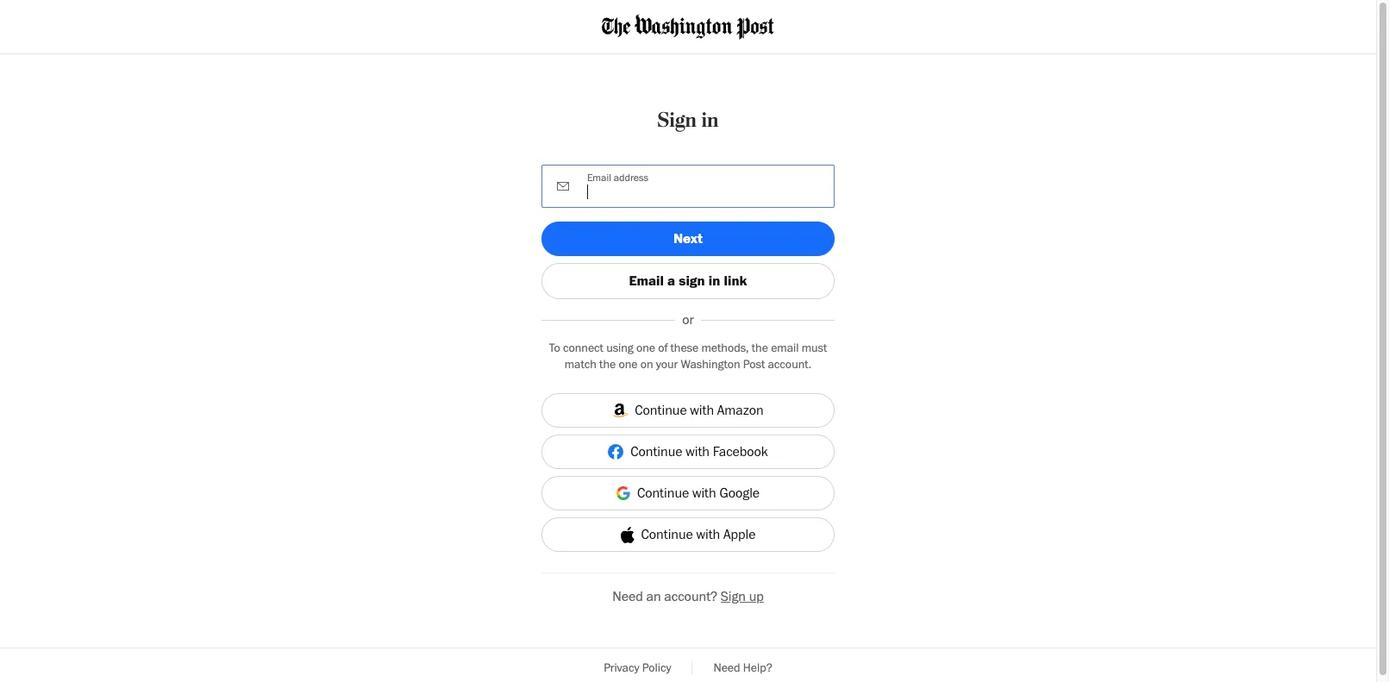 Task type: locate. For each thing, give the bounding box(es) containing it.
in inside button
[[709, 273, 720, 289]]

continue with facebook
[[630, 444, 768, 460]]

continue with amazon
[[635, 402, 764, 419]]

using
[[606, 341, 633, 355]]

with inside "continue with amazon" button
[[690, 402, 714, 419]]

continue with google
[[637, 485, 760, 501]]

the down using
[[599, 357, 616, 371]]

need help? link
[[693, 652, 793, 682]]

1 vertical spatial need
[[713, 661, 740, 675]]

0 horizontal spatial need
[[612, 588, 643, 605]]

one
[[636, 341, 655, 355], [619, 357, 638, 371]]

connect
[[563, 341, 603, 355]]

continue for continue with amazon
[[635, 402, 687, 419]]

with inside continue with facebook button
[[686, 444, 710, 460]]

0 horizontal spatial the
[[599, 357, 616, 371]]

sign
[[657, 108, 697, 133], [721, 588, 746, 605]]

privacy policy
[[604, 661, 671, 675]]

google
[[719, 485, 760, 501]]

with left google
[[692, 485, 716, 501]]

sign up link
[[721, 588, 764, 605]]

1 vertical spatial one
[[619, 357, 638, 371]]

sign left up
[[721, 588, 746, 605]]

sign up email address email field
[[657, 108, 697, 133]]

need left help?
[[713, 661, 740, 675]]

continue down the your at the left of page
[[635, 402, 687, 419]]

help?
[[743, 661, 772, 675]]

1 vertical spatial in
[[709, 273, 720, 289]]

methods,
[[701, 341, 749, 355]]

account.
[[768, 357, 812, 371]]

sign
[[679, 273, 705, 289]]

continue down continue with google button
[[641, 526, 693, 543]]

0 vertical spatial sign
[[657, 108, 697, 133]]

need left an
[[612, 588, 643, 605]]

in
[[701, 108, 719, 133], [709, 273, 720, 289]]

1 vertical spatial sign
[[721, 588, 746, 605]]

match
[[564, 357, 597, 371]]

continue with apple button
[[541, 518, 835, 552]]

in up email address email field
[[701, 108, 719, 133]]

on
[[640, 357, 653, 371]]

0 vertical spatial need
[[612, 588, 643, 605]]

a
[[667, 273, 675, 289]]

the up post
[[752, 341, 768, 355]]

link
[[724, 273, 747, 289]]

with for facebook
[[686, 444, 710, 460]]

need an account? sign up
[[612, 588, 764, 605]]

one up the on
[[636, 341, 655, 355]]

one down using
[[619, 357, 638, 371]]

up
[[749, 588, 764, 605]]

email
[[629, 273, 664, 289]]

continue with google button
[[541, 476, 835, 511]]

email a sign in link button
[[541, 263, 835, 300]]

0 horizontal spatial sign
[[657, 108, 697, 133]]

1 horizontal spatial sign
[[721, 588, 746, 605]]

continue
[[635, 402, 687, 419], [630, 444, 682, 460], [637, 485, 689, 501], [641, 526, 693, 543]]

with left apple
[[696, 526, 720, 543]]

privacy policy link
[[583, 652, 692, 682]]

continue down "continue with amazon" button
[[630, 444, 682, 460]]

the
[[752, 341, 768, 355], [599, 357, 616, 371]]

with up continue with google
[[686, 444, 710, 460]]

continue for continue with google
[[637, 485, 689, 501]]

with
[[690, 402, 714, 419], [686, 444, 710, 460], [692, 485, 716, 501], [696, 526, 720, 543]]

with inside continue with google button
[[692, 485, 716, 501]]

washington post logo image
[[602, 14, 774, 40]]

of
[[658, 341, 668, 355]]

continue with apple
[[641, 526, 756, 543]]

continue down continue with facebook button
[[637, 485, 689, 501]]

post
[[743, 357, 765, 371]]

with inside the continue with apple button
[[696, 526, 720, 543]]

policy
[[642, 661, 671, 675]]

1 horizontal spatial need
[[713, 661, 740, 675]]

need
[[612, 588, 643, 605], [713, 661, 740, 675]]

with left amazon in the bottom right of the page
[[690, 402, 714, 419]]

1 horizontal spatial the
[[752, 341, 768, 355]]

in left link
[[709, 273, 720, 289]]

your
[[656, 357, 678, 371]]



Task type: describe. For each thing, give the bounding box(es) containing it.
or
[[682, 312, 694, 328]]

to connect using one of these methods, the email must match the one on your washington post account.
[[549, 341, 827, 371]]

must
[[802, 341, 827, 355]]

Email address email field
[[580, 166, 834, 207]]

need for need an account? sign up
[[612, 588, 643, 605]]

need for need help?
[[713, 661, 740, 675]]

email a sign in link
[[629, 273, 747, 289]]

continue for continue with apple
[[641, 526, 693, 543]]

need help?
[[713, 661, 772, 675]]

continue for continue with facebook
[[630, 444, 682, 460]]

an
[[646, 588, 661, 605]]

with for amazon
[[690, 402, 714, 419]]

continue with facebook button
[[541, 435, 835, 469]]

apple
[[723, 526, 756, 543]]

washington post logo link
[[602, 14, 774, 40]]

next
[[674, 231, 702, 247]]

facebook
[[713, 444, 768, 460]]

0 vertical spatial in
[[701, 108, 719, 133]]

1 vertical spatial the
[[599, 357, 616, 371]]

with for apple
[[696, 526, 720, 543]]

0 vertical spatial one
[[636, 341, 655, 355]]

privacy
[[604, 661, 639, 675]]

continue with amazon button
[[541, 394, 835, 428]]

washington
[[681, 357, 740, 371]]

amazon
[[717, 402, 764, 419]]

these
[[670, 341, 699, 355]]

with for google
[[692, 485, 716, 501]]

next button
[[541, 222, 835, 256]]

sign in
[[657, 108, 719, 133]]

0 vertical spatial the
[[752, 341, 768, 355]]

email
[[771, 341, 799, 355]]

account?
[[664, 588, 717, 605]]

to
[[549, 341, 560, 355]]



Task type: vqa. For each thing, say whether or not it's contained in the screenshot.
1
no



